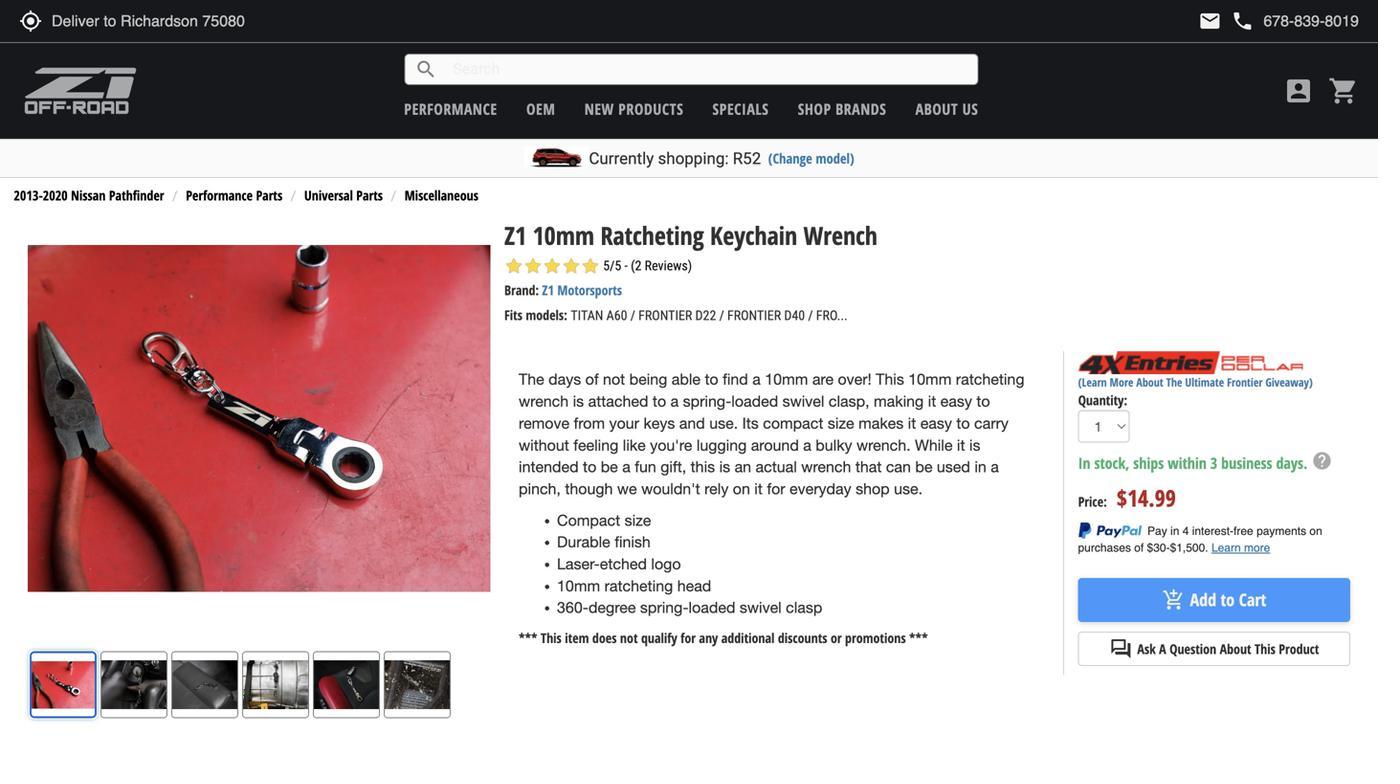 Task type: vqa. For each thing, say whether or not it's contained in the screenshot.
Floor in the Husky Liners Pathfinder / QX60 X- act Contour Floor Liner - 2nd Row
no



Task type: locate. For each thing, give the bounding box(es) containing it.
1 horizontal spatial parts
[[356, 186, 383, 204]]

question
[[1170, 640, 1217, 658]]

parts
[[256, 186, 283, 204], [356, 186, 383, 204]]

1 horizontal spatial swivel
[[783, 393, 825, 410]]

0 horizontal spatial for
[[681, 629, 696, 647]]

this up making
[[876, 371, 904, 388]]

days.
[[1276, 453, 1308, 474]]

1 horizontal spatial z1
[[542, 281, 554, 299]]

add_shopping_cart
[[1163, 589, 1186, 612]]

0 horizontal spatial be
[[601, 458, 618, 476]]

/ right a60
[[631, 308, 636, 324]]

for down "actual" at the bottom
[[767, 480, 785, 498]]

0 vertical spatial size
[[828, 414, 854, 432]]

ratcheting down etched
[[605, 577, 673, 595]]

a left fun
[[622, 458, 631, 476]]

0 horizontal spatial /
[[631, 308, 636, 324]]

1 horizontal spatial /
[[719, 308, 724, 324]]

360-
[[557, 599, 589, 617]]

be down the feeling
[[601, 458, 618, 476]]

ratcheting
[[956, 371, 1025, 388], [605, 577, 673, 595]]

1 *** from the left
[[519, 629, 538, 647]]

1 vertical spatial size
[[625, 511, 651, 529]]

qualify
[[641, 629, 677, 647]]

5/5 -
[[603, 258, 628, 274]]

frontier left d22
[[639, 308, 692, 324]]

0 horizontal spatial use.
[[709, 414, 738, 432]]

z1 up brand:
[[504, 218, 527, 252]]

use. up lugging
[[709, 414, 738, 432]]

1 horizontal spatial for
[[767, 480, 785, 498]]

shopping:
[[658, 149, 729, 168]]

this left the item
[[541, 629, 562, 647]]

2 be from the left
[[915, 458, 933, 476]]

for left any
[[681, 629, 696, 647]]

0 vertical spatial not
[[603, 371, 625, 388]]

account_box link
[[1279, 76, 1319, 106]]

this
[[876, 371, 904, 388], [541, 629, 562, 647], [1255, 640, 1276, 658]]

0 horizontal spatial wrench
[[519, 393, 569, 410]]

z1
[[504, 218, 527, 252], [542, 281, 554, 299]]

d22
[[695, 308, 716, 324]]

swivel up compact
[[783, 393, 825, 410]]

1 star from the left
[[504, 257, 524, 276]]

add
[[1190, 588, 1217, 612]]

1 parts from the left
[[256, 186, 283, 204]]

10mm up z1 motorsports link
[[533, 218, 594, 252]]

2 horizontal spatial /
[[808, 308, 813, 324]]

2 horizontal spatial this
[[1255, 640, 1276, 658]]

Search search field
[[438, 55, 978, 84]]

spring- up and
[[683, 393, 732, 410]]

head
[[677, 577, 711, 595]]

0 vertical spatial swivel
[[783, 393, 825, 410]]

fits
[[504, 306, 523, 324]]

this left product
[[1255, 640, 1276, 658]]

makes
[[859, 414, 904, 432]]

1 vertical spatial is
[[970, 436, 981, 454]]

the left days
[[519, 371, 544, 388]]

compact
[[557, 511, 620, 529]]

we
[[617, 480, 637, 498]]

remove
[[519, 414, 570, 432]]

item
[[565, 629, 589, 647]]

in
[[1078, 453, 1091, 474]]

ask
[[1138, 640, 1156, 658]]

2 horizontal spatial about
[[1220, 640, 1252, 658]]

1 horizontal spatial size
[[828, 414, 854, 432]]

0 horizontal spatial is
[[573, 393, 584, 410]]

spring- up qualify
[[640, 599, 689, 617]]

clasp
[[786, 599, 823, 617]]

business
[[1222, 453, 1273, 474]]

size up "bulky"
[[828, 414, 854, 432]]

motorsports
[[557, 281, 622, 299]]

1 vertical spatial spring-
[[640, 599, 689, 617]]

a right in
[[991, 458, 999, 476]]

can
[[886, 458, 911, 476]]

discounts
[[778, 629, 827, 647]]

this inside the days of not being able to find a 10mm are over! this 10mm ratcheting wrench is attached to a spring-loaded swivel clasp, making it easy to remove from your keys and use. its compact size makes it easy to carry without feeling like you're lugging around a bulky wrench. while it is intended to be a fun gift, this is an actual wrench that can be used in a pinch, though we wouldn't rely on it for everyday shop use.
[[876, 371, 904, 388]]

be
[[601, 458, 618, 476], [915, 458, 933, 476]]

about right question
[[1220, 640, 1252, 658]]

0 horizontal spatial swivel
[[740, 599, 782, 617]]

of
[[585, 371, 599, 388]]

rely
[[705, 480, 729, 498]]

to up keys
[[653, 393, 666, 410]]

0 vertical spatial wrench
[[519, 393, 569, 410]]

while
[[915, 436, 953, 454]]

that
[[856, 458, 882, 476]]

frontier
[[639, 308, 692, 324], [727, 308, 781, 324]]

oem link
[[526, 99, 556, 119]]

logo
[[651, 555, 681, 573]]

ratcheting inside the days of not being able to find a 10mm are over! this 10mm ratcheting wrench is attached to a spring-loaded swivel clasp, making it easy to remove from your keys and use. its compact size makes it easy to carry without feeling like you're lugging around a bulky wrench. while it is intended to be a fun gift, this is an actual wrench that can be used in a pinch, though we wouldn't rely on it for everyday shop use.
[[956, 371, 1025, 388]]

*** right promotions
[[909, 629, 928, 647]]

2 horizontal spatial is
[[970, 436, 981, 454]]

an
[[735, 458, 751, 476]]

1 be from the left
[[601, 458, 618, 476]]

1 horizontal spatial this
[[876, 371, 904, 388]]

a
[[753, 371, 761, 388], [671, 393, 679, 410], [803, 436, 812, 454], [622, 458, 631, 476], [991, 458, 999, 476]]

about right "more"
[[1137, 374, 1164, 390]]

0 horizontal spatial ***
[[519, 629, 538, 647]]

1 horizontal spatial ***
[[909, 629, 928, 647]]

1 horizontal spatial about
[[1137, 374, 1164, 390]]

1 horizontal spatial ratcheting
[[956, 371, 1025, 388]]

3 star from the left
[[543, 257, 562, 276]]

/ right d22
[[719, 308, 724, 324]]

10mm inside compact size durable finish laser-etched logo 10mm ratcheting head 360-degree spring-loaded swivel clasp
[[557, 577, 600, 595]]

1 vertical spatial ratcheting
[[605, 577, 673, 595]]

the inside the days of not being able to find a 10mm are over! this 10mm ratcheting wrench is attached to a spring-loaded swivel clasp, making it easy to remove from your keys and use. its compact size makes it easy to carry without feeling like you're lugging around a bulky wrench. while it is intended to be a fun gift, this is an actual wrench that can be used in a pinch, though we wouldn't rely on it for everyday shop use.
[[519, 371, 544, 388]]

a60
[[607, 308, 627, 324]]

0 vertical spatial spring-
[[683, 393, 732, 410]]

2 / from the left
[[719, 308, 724, 324]]

1 horizontal spatial use.
[[894, 480, 923, 498]]

be down while
[[915, 458, 933, 476]]

swivel up the additional
[[740, 599, 782, 617]]

2 vertical spatial about
[[1220, 640, 1252, 658]]

is up in
[[970, 436, 981, 454]]

it
[[928, 393, 936, 410], [908, 414, 916, 432], [957, 436, 965, 454], [755, 480, 763, 498]]

0 vertical spatial use.
[[709, 414, 738, 432]]

10mm
[[533, 218, 594, 252], [765, 371, 808, 388], [909, 371, 952, 388], [557, 577, 600, 595]]

loaded
[[732, 393, 778, 410], [689, 599, 736, 617]]

/ right d40 on the right of the page
[[808, 308, 813, 324]]

1 vertical spatial use.
[[894, 480, 923, 498]]

the left ultimate
[[1166, 374, 1183, 390]]

carry
[[974, 414, 1009, 432]]

miscellaneous
[[405, 186, 479, 204]]

10mm up making
[[909, 371, 952, 388]]

1 horizontal spatial be
[[915, 458, 933, 476]]

attached
[[588, 393, 648, 410]]

to
[[705, 371, 719, 388], [653, 393, 666, 410], [977, 393, 990, 410], [957, 414, 970, 432], [583, 458, 597, 476], [1221, 588, 1235, 612]]

1 horizontal spatial frontier
[[727, 308, 781, 324]]

not right of
[[603, 371, 625, 388]]

0 horizontal spatial the
[[519, 371, 544, 388]]

0 vertical spatial is
[[573, 393, 584, 410]]

0 horizontal spatial ratcheting
[[605, 577, 673, 595]]

1 vertical spatial about
[[1137, 374, 1164, 390]]

wrench.
[[857, 436, 911, 454]]

specials
[[713, 99, 769, 119]]

from
[[574, 414, 605, 432]]

it right making
[[928, 393, 936, 410]]

currently
[[589, 149, 654, 168]]

universal
[[304, 186, 353, 204]]

performance
[[186, 186, 253, 204]]

fun
[[635, 458, 656, 476]]

0 horizontal spatial z1
[[504, 218, 527, 252]]

feeling
[[574, 436, 619, 454]]

0 horizontal spatial parts
[[256, 186, 283, 204]]

oem
[[526, 99, 556, 119]]

***
[[519, 629, 538, 647], [909, 629, 928, 647]]

is left an
[[719, 458, 730, 476]]

0 vertical spatial z1
[[504, 218, 527, 252]]

not right does
[[620, 629, 638, 647]]

to up the carry
[[977, 393, 990, 410]]

about left us
[[916, 99, 958, 119]]

able
[[672, 371, 701, 388]]

gift,
[[661, 458, 686, 476]]

/
[[631, 308, 636, 324], [719, 308, 724, 324], [808, 308, 813, 324]]

wrench up remove
[[519, 393, 569, 410]]

use. down can
[[894, 480, 923, 498]]

question_answer ask a question about this product
[[1110, 637, 1319, 660]]

0 horizontal spatial size
[[625, 511, 651, 529]]

to left find
[[705, 371, 719, 388]]

price:
[[1078, 493, 1107, 511]]

phone
[[1231, 10, 1254, 33]]

easy
[[941, 393, 972, 410], [921, 414, 952, 432]]

z1 up models:
[[542, 281, 554, 299]]

0 vertical spatial ratcheting
[[956, 371, 1025, 388]]

1 vertical spatial loaded
[[689, 599, 736, 617]]

about us link
[[916, 99, 978, 119]]

0 vertical spatial for
[[767, 480, 785, 498]]

2 parts from the left
[[356, 186, 383, 204]]

parts right "performance" at the left top
[[256, 186, 283, 204]]

ratcheting up the carry
[[956, 371, 1025, 388]]

size up finish
[[625, 511, 651, 529]]

size inside compact size durable finish laser-etched logo 10mm ratcheting head 360-degree spring-loaded swivel clasp
[[625, 511, 651, 529]]

0 vertical spatial easy
[[941, 393, 972, 410]]

wrench up everyday
[[801, 458, 851, 476]]

0 horizontal spatial frontier
[[639, 308, 692, 324]]

new products link
[[585, 99, 684, 119]]

(learn
[[1078, 374, 1107, 390]]

is up from at the bottom of page
[[573, 393, 584, 410]]

10mm down laser-
[[557, 577, 600, 595]]

3
[[1211, 453, 1218, 474]]

my_location
[[19, 10, 42, 33]]

your
[[609, 414, 639, 432]]

wrench
[[519, 393, 569, 410], [801, 458, 851, 476]]

2 *** from the left
[[909, 629, 928, 647]]

1 horizontal spatial the
[[1166, 374, 1183, 390]]

1 horizontal spatial is
[[719, 458, 730, 476]]

1 / from the left
[[631, 308, 636, 324]]

0 vertical spatial about
[[916, 99, 958, 119]]

frontier left d40 on the right of the page
[[727, 308, 781, 324]]

loaded up its
[[732, 393, 778, 410]]

loaded down head
[[689, 599, 736, 617]]

1 vertical spatial wrench
[[801, 458, 851, 476]]

1 vertical spatial swivel
[[740, 599, 782, 617]]

*** left the item
[[519, 629, 538, 647]]

phone link
[[1231, 10, 1359, 33]]

compact size durable finish laser-etched logo 10mm ratcheting head 360-degree spring-loaded swivel clasp
[[557, 511, 823, 617]]

parts right universal
[[356, 186, 383, 204]]

0 vertical spatial loaded
[[732, 393, 778, 410]]



Task type: describe. For each thing, give the bounding box(es) containing it.
mail
[[1199, 10, 1222, 33]]

within
[[1168, 453, 1207, 474]]

days
[[549, 371, 581, 388]]

to right the add
[[1221, 588, 1235, 612]]

this inside question_answer ask a question about this product
[[1255, 640, 1276, 658]]

intended
[[519, 458, 579, 476]]

it down making
[[908, 414, 916, 432]]

swivel inside the days of not being able to find a 10mm are over! this 10mm ratcheting wrench is attached to a spring-loaded swivel clasp, making it easy to remove from your keys and use. its compact size makes it easy to carry without feeling like you're lugging around a bulky wrench. while it is intended to be a fun gift, this is an actual wrench that can be used in a pinch, though we wouldn't rely on it for everyday shop use.
[[783, 393, 825, 410]]

to up 'though' on the bottom left of the page
[[583, 458, 597, 476]]

(learn more about the ultimate frontier giveaway) link
[[1078, 374, 1313, 390]]

us
[[963, 99, 978, 119]]

shopping_cart
[[1329, 76, 1359, 106]]

ratcheting
[[601, 218, 704, 252]]

1 frontier from the left
[[639, 308, 692, 324]]

on
[[733, 480, 750, 498]]

0 horizontal spatial this
[[541, 629, 562, 647]]

size inside the days of not being able to find a 10mm are over! this 10mm ratcheting wrench is attached to a spring-loaded swivel clasp, making it easy to remove from your keys and use. its compact size makes it easy to carry without feeling like you're lugging around a bulky wrench. while it is intended to be a fun gift, this is an actual wrench that can be used in a pinch, though we wouldn't rely on it for everyday shop use.
[[828, 414, 854, 432]]

miscellaneous link
[[405, 186, 479, 204]]

shop
[[798, 99, 831, 119]]

add_shopping_cart add to cart
[[1163, 588, 1267, 612]]

around
[[751, 436, 799, 454]]

compact
[[763, 414, 824, 432]]

2013-2020 nissan pathfinder link
[[14, 186, 164, 204]]

the days of not being able to find a 10mm are over! this 10mm ratcheting wrench is attached to a spring-loaded swivel clasp, making it easy to remove from your keys and use. its compact size makes it easy to carry without feeling like you're lugging around a bulky wrench. while it is intended to be a fun gift, this is an actual wrench that can be used in a pinch, though we wouldn't rely on it for everyday shop use.
[[519, 371, 1025, 498]]

2013-
[[14, 186, 43, 204]]

specials link
[[713, 99, 769, 119]]

parts for universal parts
[[356, 186, 383, 204]]

find
[[723, 371, 748, 388]]

like
[[623, 436, 646, 454]]

its
[[742, 414, 759, 432]]

over!
[[838, 371, 872, 388]]

new
[[585, 99, 614, 119]]

performance parts link
[[186, 186, 283, 204]]

and
[[679, 414, 705, 432]]

everyday
[[790, 480, 852, 498]]

it right on
[[755, 480, 763, 498]]

1 vertical spatial not
[[620, 629, 638, 647]]

a right find
[[753, 371, 761, 388]]

2013-2020 nissan pathfinder
[[14, 186, 164, 204]]

mail link
[[1199, 10, 1222, 33]]

$14.99
[[1117, 483, 1176, 514]]

keys
[[644, 414, 675, 432]]

ultimate
[[1185, 374, 1224, 390]]

10mm inside z1 10mm ratcheting keychain wrench star star star star star 5/5 - (2 reviews) brand: z1 motorsports fits models: titan a60 / frontier d22 / frontier d40 / fro...
[[533, 218, 594, 252]]

2020
[[43, 186, 68, 204]]

wrench
[[804, 218, 878, 252]]

2 frontier from the left
[[727, 308, 781, 324]]

about us
[[916, 99, 978, 119]]

brand:
[[504, 281, 539, 299]]

finish
[[615, 533, 651, 551]]

cart
[[1239, 588, 1267, 612]]

products
[[619, 99, 684, 119]]

titan
[[571, 308, 603, 324]]

shop
[[856, 480, 890, 498]]

10mm left are
[[765, 371, 808, 388]]

are
[[812, 371, 834, 388]]

product
[[1279, 640, 1319, 658]]

1 horizontal spatial wrench
[[801, 458, 851, 476]]

giveaway)
[[1266, 374, 1313, 390]]

additional
[[721, 629, 775, 647]]

it up used
[[957, 436, 965, 454]]

though
[[565, 480, 613, 498]]

swivel inside compact size durable finish laser-etched logo 10mm ratcheting head 360-degree spring-loaded swivel clasp
[[740, 599, 782, 617]]

2 vertical spatial is
[[719, 458, 730, 476]]

0 horizontal spatial about
[[916, 99, 958, 119]]

models:
[[526, 306, 568, 324]]

*** this item does not qualify for any additional discounts or promotions ***
[[519, 629, 928, 647]]

about inside question_answer ask a question about this product
[[1220, 640, 1252, 658]]

new products
[[585, 99, 684, 119]]

a down able
[[671, 393, 679, 410]]

z1 motorsports logo image
[[24, 67, 137, 115]]

any
[[699, 629, 718, 647]]

lugging
[[697, 436, 747, 454]]

does
[[592, 629, 617, 647]]

in
[[975, 458, 987, 476]]

brands
[[836, 99, 887, 119]]

(learn more about the ultimate frontier giveaway)
[[1078, 374, 1313, 390]]

loaded inside the days of not being able to find a 10mm are over! this 10mm ratcheting wrench is attached to a spring-loaded swivel clasp, making it easy to remove from your keys and use. its compact size makes it easy to carry without feeling like you're lugging around a bulky wrench. while it is intended to be a fun gift, this is an actual wrench that can be used in a pinch, though we wouldn't rely on it for everyday shop use.
[[732, 393, 778, 410]]

pathfinder
[[109, 186, 164, 204]]

to left the carry
[[957, 414, 970, 432]]

shop brands
[[798, 99, 887, 119]]

durable
[[557, 533, 610, 551]]

price: $14.99
[[1078, 483, 1176, 514]]

for inside the days of not being able to find a 10mm are over! this 10mm ratcheting wrench is attached to a spring-loaded swivel clasp, making it easy to remove from your keys and use. its compact size makes it easy to carry without feeling like you're lugging around a bulky wrench. while it is intended to be a fun gift, this is an actual wrench that can be used in a pinch, though we wouldn't rely on it for everyday shop use.
[[767, 480, 785, 498]]

more
[[1110, 374, 1134, 390]]

5 star from the left
[[581, 257, 600, 276]]

frontier
[[1227, 374, 1263, 390]]

spring- inside the days of not being able to find a 10mm are over! this 10mm ratcheting wrench is attached to a spring-loaded swivel clasp, making it easy to remove from your keys and use. its compact size makes it easy to carry without feeling like you're lugging around a bulky wrench. while it is intended to be a fun gift, this is an actual wrench that can be used in a pinch, though we wouldn't rely on it for everyday shop use.
[[683, 393, 732, 410]]

r52
[[733, 149, 761, 168]]

2 star from the left
[[524, 257, 543, 276]]

parts for performance parts
[[256, 186, 283, 204]]

making
[[874, 393, 924, 410]]

4 star from the left
[[562, 257, 581, 276]]

spring- inside compact size durable finish laser-etched logo 10mm ratcheting head 360-degree spring-loaded swivel clasp
[[640, 599, 689, 617]]

pinch,
[[519, 480, 561, 498]]

you're
[[650, 436, 692, 454]]

promotions
[[845, 629, 906, 647]]

1 vertical spatial for
[[681, 629, 696, 647]]

not inside the days of not being able to find a 10mm are over! this 10mm ratcheting wrench is attached to a spring-loaded swivel clasp, making it easy to remove from your keys and use. its compact size makes it easy to carry without feeling like you're lugging around a bulky wrench. while it is intended to be a fun gift, this is an actual wrench that can be used in a pinch, though we wouldn't rely on it for everyday shop use.
[[603, 371, 625, 388]]

in stock, ships within 3 business days. help
[[1078, 451, 1333, 474]]

3 / from the left
[[808, 308, 813, 324]]

mail phone
[[1199, 10, 1254, 33]]

currently shopping: r52 (change model)
[[589, 149, 854, 168]]

loaded inside compact size durable finish laser-etched logo 10mm ratcheting head 360-degree spring-loaded swivel clasp
[[689, 599, 736, 617]]

or
[[831, 629, 842, 647]]

bulky
[[816, 436, 852, 454]]

degree
[[589, 599, 636, 617]]

ratcheting inside compact size durable finish laser-etched logo 10mm ratcheting head 360-degree spring-loaded swivel clasp
[[605, 577, 673, 595]]

d40
[[784, 308, 805, 324]]

1 vertical spatial z1
[[542, 281, 554, 299]]

performance parts
[[186, 186, 283, 204]]

1 vertical spatial easy
[[921, 414, 952, 432]]

stock,
[[1095, 453, 1130, 474]]

a down compact
[[803, 436, 812, 454]]

shopping_cart link
[[1324, 76, 1359, 106]]



